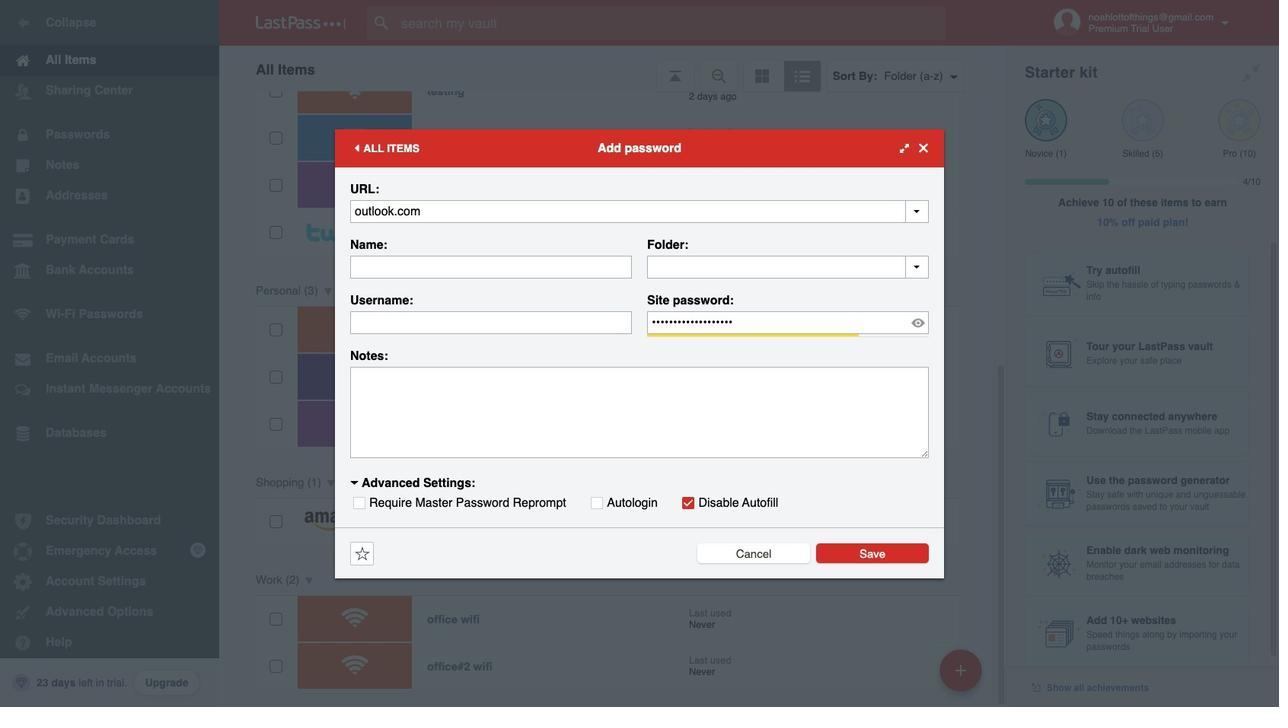 Task type: locate. For each thing, give the bounding box(es) containing it.
new item navigation
[[934, 645, 991, 707]]

None password field
[[647, 311, 929, 334]]

Search search field
[[367, 6, 975, 40]]

new item image
[[956, 665, 966, 676]]

main navigation navigation
[[0, 0, 219, 707]]

dialog
[[335, 129, 944, 578]]

None text field
[[350, 200, 929, 223], [350, 311, 632, 334], [350, 367, 929, 458], [350, 200, 929, 223], [350, 311, 632, 334], [350, 367, 929, 458]]

vault options navigation
[[219, 46, 1007, 91]]

None text field
[[350, 255, 632, 278], [647, 255, 929, 278], [350, 255, 632, 278], [647, 255, 929, 278]]



Task type: describe. For each thing, give the bounding box(es) containing it.
search my vault text field
[[367, 6, 975, 40]]

lastpass image
[[256, 16, 346, 30]]



